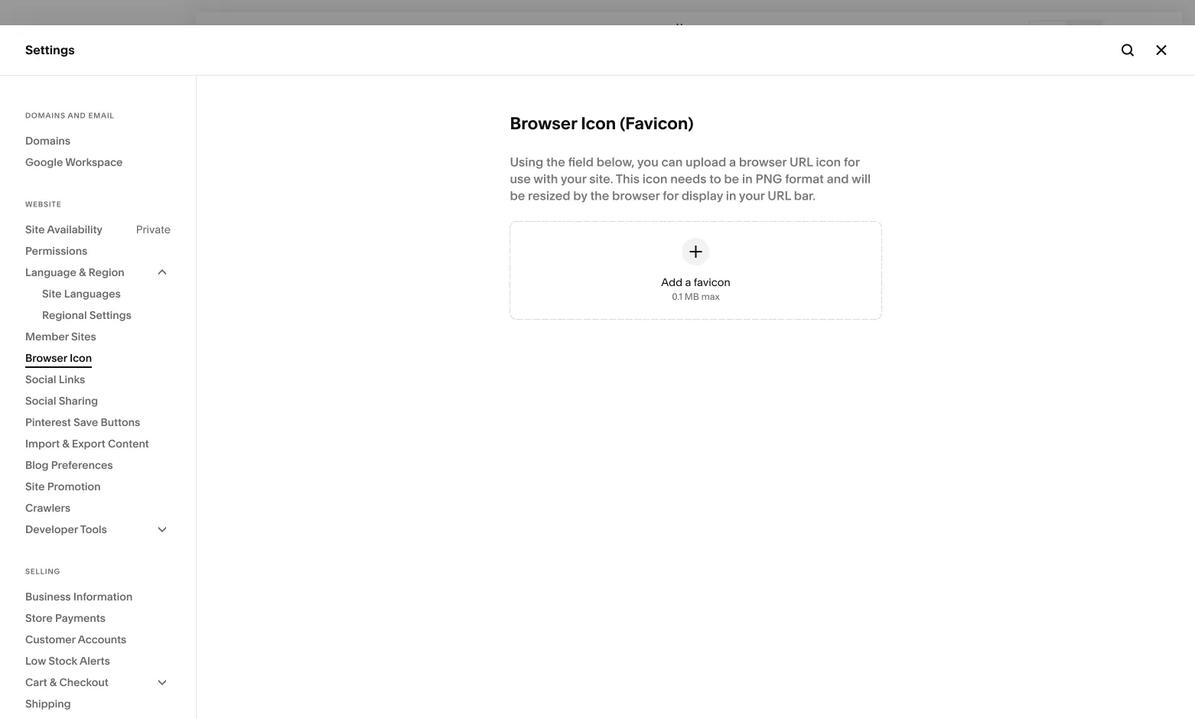Task type: vqa. For each thing, say whether or not it's contained in the screenshot.
LANGUAGE
yes



Task type: describe. For each thing, give the bounding box(es) containing it.
regional settings link
[[42, 305, 171, 326]]

& for cart
[[50, 676, 57, 689]]

low stock alerts
[[25, 655, 110, 668]]

format
[[785, 171, 824, 186]]

regional settings
[[42, 309, 132, 322]]

0 vertical spatial settings
[[25, 42, 75, 57]]

site availability
[[25, 223, 103, 236]]

0 vertical spatial your
[[561, 171, 587, 186]]

store payments link
[[25, 608, 171, 629]]

site for site promotion
[[25, 480, 45, 493]]

google workspace
[[25, 156, 123, 169]]

1 vertical spatial your
[[739, 188, 765, 203]]

browser for browser icon (favicon)
[[510, 113, 577, 134]]

email
[[88, 111, 114, 120]]

social for social sharing
[[25, 395, 56, 408]]

shipping link
[[25, 693, 171, 715]]

field
[[568, 155, 594, 170]]

asset library link
[[25, 520, 170, 538]]

asset
[[25, 521, 58, 536]]

language
[[25, 266, 76, 279]]

preferences
[[51, 459, 113, 472]]

low stock alerts link
[[25, 651, 171, 672]]

selling link
[[25, 121, 170, 139]]

social links
[[25, 373, 85, 386]]

member
[[25, 330, 69, 343]]

site for site availability
[[25, 223, 45, 236]]

marketing link
[[25, 148, 170, 166]]

bar.
[[794, 188, 816, 203]]

checkout
[[59, 676, 108, 689]]

social sharing link
[[25, 390, 171, 412]]

needs
[[671, 171, 707, 186]]

promotion
[[47, 480, 101, 493]]

scheduling
[[65, 231, 131, 246]]

languages
[[64, 287, 121, 300]]

cart & checkout link
[[25, 672, 171, 693]]

0 horizontal spatial icon
[[643, 171, 668, 186]]

and inside using the field below, you can upload a browser url icon for use with your site. this icon needs to be in png format and will be resized by the browser for display in your url bar.
[[827, 171, 849, 186]]

google
[[25, 156, 63, 169]]

to
[[710, 171, 721, 186]]

marketing
[[25, 149, 85, 164]]

developer tools button
[[25, 519, 171, 540]]

low
[[25, 655, 46, 668]]

pinterest save buttons link
[[25, 412, 171, 433]]

crawlers
[[25, 502, 70, 515]]

social for social links
[[25, 373, 56, 386]]

1 horizontal spatial settings
[[89, 309, 132, 322]]

buttons
[[101, 416, 140, 429]]

site languages link
[[42, 283, 171, 305]]

member sites
[[25, 330, 96, 343]]

shipping
[[25, 698, 71, 711]]

business
[[25, 590, 71, 603]]

cart
[[25, 676, 47, 689]]

domains for domains
[[25, 134, 70, 147]]

tools
[[80, 523, 107, 536]]

browser for browser icon
[[25, 352, 67, 365]]

0 vertical spatial url
[[790, 155, 813, 170]]

below,
[[597, 155, 635, 170]]

developer tools link
[[25, 519, 171, 540]]

social sharing
[[25, 395, 98, 408]]

use
[[510, 171, 531, 186]]

using the field below, you can upload a browser url icon for use with your site. this icon needs to be in png format and will be resized by the browser for display in your url bar.
[[510, 155, 871, 203]]

import
[[25, 437, 60, 450]]

library
[[61, 521, 102, 536]]

& for language
[[79, 266, 86, 279]]

1 website from the top
[[25, 95, 73, 110]]

workspace
[[65, 156, 123, 169]]

0 vertical spatial in
[[742, 171, 753, 186]]

this
[[616, 171, 640, 186]]

& for import
[[62, 437, 69, 450]]

2 website from the top
[[25, 200, 61, 209]]

you
[[637, 155, 659, 170]]

sites
[[71, 330, 96, 343]]

business information link
[[25, 586, 171, 608]]

acuity scheduling link
[[25, 230, 170, 248]]

acuity
[[25, 231, 62, 246]]

cart & checkout
[[25, 676, 108, 689]]

upload
[[686, 155, 727, 170]]

customer
[[25, 633, 76, 646]]

alerts
[[80, 655, 110, 668]]

blog preferences link
[[25, 455, 171, 476]]

customer accounts link
[[25, 629, 171, 651]]

store
[[25, 612, 53, 625]]

resized
[[528, 188, 571, 203]]

analytics link
[[25, 203, 170, 221]]



Task type: locate. For each thing, give the bounding box(es) containing it.
accounts
[[78, 633, 126, 646]]

in
[[742, 171, 753, 186], [726, 188, 737, 203]]

1 horizontal spatial &
[[62, 437, 69, 450]]

website up the site availability
[[25, 200, 61, 209]]

1 domains from the top
[[25, 111, 66, 120]]

1 vertical spatial in
[[726, 188, 737, 203]]

the
[[546, 155, 565, 170], [590, 188, 609, 203]]

information
[[73, 590, 133, 603]]

site promotion link
[[25, 476, 171, 497]]

analytics
[[25, 204, 79, 218]]

in left png
[[742, 171, 753, 186]]

for down needs in the right top of the page
[[663, 188, 679, 203]]

url up the format
[[790, 155, 813, 170]]

0 vertical spatial for
[[844, 155, 860, 170]]

store payments
[[25, 612, 106, 625]]

using
[[510, 155, 544, 170]]

1 horizontal spatial and
[[827, 171, 849, 186]]

display
[[682, 188, 723, 203]]

1 vertical spatial icon
[[70, 352, 92, 365]]

& up 'blog preferences'
[[62, 437, 69, 450]]

crawlers link
[[25, 497, 171, 519]]

0 horizontal spatial be
[[510, 188, 525, 203]]

language & region link
[[25, 262, 171, 283]]

sharing
[[59, 395, 98, 408]]

png
[[756, 171, 782, 186]]

site languages
[[42, 287, 121, 300]]

domains and email
[[25, 111, 114, 120]]

1 vertical spatial &
[[62, 437, 69, 450]]

1 horizontal spatial icon
[[816, 155, 841, 170]]

1 vertical spatial icon
[[643, 171, 668, 186]]

url
[[790, 155, 813, 170], [768, 188, 791, 203]]

1 vertical spatial site
[[42, 287, 62, 300]]

private
[[136, 223, 171, 236]]

payments
[[55, 612, 106, 625]]

browser down this
[[612, 188, 660, 203]]

google workspace link
[[25, 152, 171, 173]]

0 vertical spatial domains
[[25, 111, 66, 120]]

region
[[89, 266, 125, 279]]

stock
[[49, 655, 77, 668]]

business information
[[25, 590, 133, 603]]

the up with
[[546, 155, 565, 170]]

settings
[[25, 42, 75, 57], [89, 309, 132, 322]]

browser icon
[[25, 352, 92, 365]]

1 horizontal spatial your
[[739, 188, 765, 203]]

with
[[534, 171, 558, 186]]

0 vertical spatial be
[[724, 171, 739, 186]]

1 horizontal spatial for
[[844, 155, 860, 170]]

2 vertical spatial &
[[50, 676, 57, 689]]

0 vertical spatial social
[[25, 373, 56, 386]]

permissions
[[25, 245, 87, 258]]

icon
[[816, 155, 841, 170], [643, 171, 668, 186]]

selling
[[25, 122, 65, 137], [25, 567, 60, 576]]

0 vertical spatial site
[[25, 223, 45, 236]]

0 vertical spatial browser
[[739, 155, 787, 170]]

your up by
[[561, 171, 587, 186]]

pinterest
[[25, 416, 71, 429]]

1 horizontal spatial browser
[[510, 113, 577, 134]]

selling up business
[[25, 567, 60, 576]]

site
[[25, 223, 45, 236], [42, 287, 62, 300], [25, 480, 45, 493]]

save
[[74, 416, 98, 429]]

social up pinterest
[[25, 395, 56, 408]]

domains
[[25, 111, 66, 120], [25, 134, 70, 147]]

1 vertical spatial settings
[[89, 309, 132, 322]]

1 horizontal spatial in
[[742, 171, 753, 186]]

2 domains from the top
[[25, 134, 70, 147]]

& right cart on the bottom left
[[50, 676, 57, 689]]

1 horizontal spatial icon
[[581, 113, 616, 134]]

0 vertical spatial icon
[[581, 113, 616, 134]]

0 horizontal spatial and
[[68, 111, 86, 120]]

site down language at the top of the page
[[42, 287, 62, 300]]

1 vertical spatial domains
[[25, 134, 70, 147]]

0 horizontal spatial icon
[[70, 352, 92, 365]]

1 vertical spatial browser
[[612, 188, 660, 203]]

in right display
[[726, 188, 737, 203]]

social links link
[[25, 369, 171, 390]]

0 horizontal spatial in
[[726, 188, 737, 203]]

settings up domains and email
[[25, 42, 75, 57]]

1 vertical spatial the
[[590, 188, 609, 203]]

1 vertical spatial website
[[25, 200, 61, 209]]

1 vertical spatial and
[[827, 171, 849, 186]]

links
[[59, 373, 85, 386]]

1 vertical spatial url
[[768, 188, 791, 203]]

developer
[[25, 523, 78, 536]]

for up will
[[844, 155, 860, 170]]

0 horizontal spatial browser
[[612, 188, 660, 203]]

browser inside browser icon link
[[25, 352, 67, 365]]

site down analytics at the left of the page
[[25, 223, 45, 236]]

acuity scheduling
[[25, 231, 131, 246]]

1 vertical spatial social
[[25, 395, 56, 408]]

site down blog
[[25, 480, 45, 493]]

domains link
[[25, 130, 171, 152]]

language & region button
[[25, 262, 171, 283]]

blog
[[25, 459, 49, 472]]

icon inside browser icon link
[[70, 352, 92, 365]]

&
[[79, 266, 86, 279], [62, 437, 69, 450], [50, 676, 57, 689]]

domains for domains and email
[[25, 111, 66, 120]]

language & region
[[25, 266, 125, 279]]

import & export content
[[25, 437, 149, 450]]

0 vertical spatial and
[[68, 111, 86, 120]]

browser down member
[[25, 352, 67, 365]]

(favicon)
[[620, 113, 694, 134]]

site for site languages
[[42, 287, 62, 300]]

social down browser icon
[[25, 373, 56, 386]]

0 horizontal spatial your
[[561, 171, 587, 186]]

the down site.
[[590, 188, 609, 203]]

browser
[[510, 113, 577, 134], [25, 352, 67, 365]]

0 horizontal spatial browser
[[25, 352, 67, 365]]

website link
[[25, 94, 170, 112]]

2 vertical spatial site
[[25, 480, 45, 493]]

1 horizontal spatial be
[[724, 171, 739, 186]]

0 horizontal spatial for
[[663, 188, 679, 203]]

icon for browser icon
[[70, 352, 92, 365]]

settings down site languages link
[[89, 309, 132, 322]]

customer accounts
[[25, 633, 126, 646]]

availability
[[47, 223, 103, 236]]

1 horizontal spatial browser
[[739, 155, 787, 170]]

member sites link
[[25, 326, 171, 347]]

icon up the format
[[816, 155, 841, 170]]

0 horizontal spatial &
[[50, 676, 57, 689]]

site promotion
[[25, 480, 101, 493]]

browser icon (favicon)
[[510, 113, 694, 134]]

1 vertical spatial for
[[663, 188, 679, 203]]

url down png
[[768, 188, 791, 203]]

1 vertical spatial selling
[[25, 567, 60, 576]]

cart & checkout button
[[25, 672, 171, 693]]

will
[[852, 171, 871, 186]]

1 selling from the top
[[25, 122, 65, 137]]

be down use
[[510, 188, 525, 203]]

0 horizontal spatial settings
[[25, 42, 75, 57]]

1 vertical spatial be
[[510, 188, 525, 203]]

browser up png
[[739, 155, 787, 170]]

regional
[[42, 309, 87, 322]]

your down png
[[739, 188, 765, 203]]

icon down you
[[643, 171, 668, 186]]

content
[[108, 437, 149, 450]]

0 vertical spatial website
[[25, 95, 73, 110]]

home
[[676, 21, 703, 33]]

0 horizontal spatial the
[[546, 155, 565, 170]]

website up domains and email
[[25, 95, 73, 110]]

1 social from the top
[[25, 373, 56, 386]]

can
[[662, 155, 683, 170]]

pinterest save buttons
[[25, 416, 140, 429]]

icon for browser icon (favicon)
[[581, 113, 616, 134]]

by
[[573, 188, 588, 203]]

0 vertical spatial &
[[79, 266, 86, 279]]

0 vertical spatial the
[[546, 155, 565, 170]]

2 social from the top
[[25, 395, 56, 408]]

icon down sites
[[70, 352, 92, 365]]

icon
[[581, 113, 616, 134], [70, 352, 92, 365]]

0 vertical spatial selling
[[25, 122, 65, 137]]

1 vertical spatial browser
[[25, 352, 67, 365]]

& up site languages
[[79, 266, 86, 279]]

browser up using
[[510, 113, 577, 134]]

selling down domains and email
[[25, 122, 65, 137]]

and left will
[[827, 171, 849, 186]]

0 vertical spatial icon
[[816, 155, 841, 170]]

icon up below,
[[581, 113, 616, 134]]

developer tools
[[25, 523, 107, 536]]

asset library
[[25, 521, 102, 536]]

a
[[729, 155, 736, 170]]

website
[[25, 95, 73, 110], [25, 200, 61, 209]]

export
[[72, 437, 105, 450]]

2 selling from the top
[[25, 567, 60, 576]]

be right to on the top
[[724, 171, 739, 186]]

and
[[68, 111, 86, 120], [827, 171, 849, 186]]

and left the email
[[68, 111, 86, 120]]

0 vertical spatial browser
[[510, 113, 577, 134]]

blog preferences
[[25, 459, 113, 472]]

import & export content link
[[25, 433, 171, 455]]

1 horizontal spatial the
[[590, 188, 609, 203]]

2 horizontal spatial &
[[79, 266, 86, 279]]



